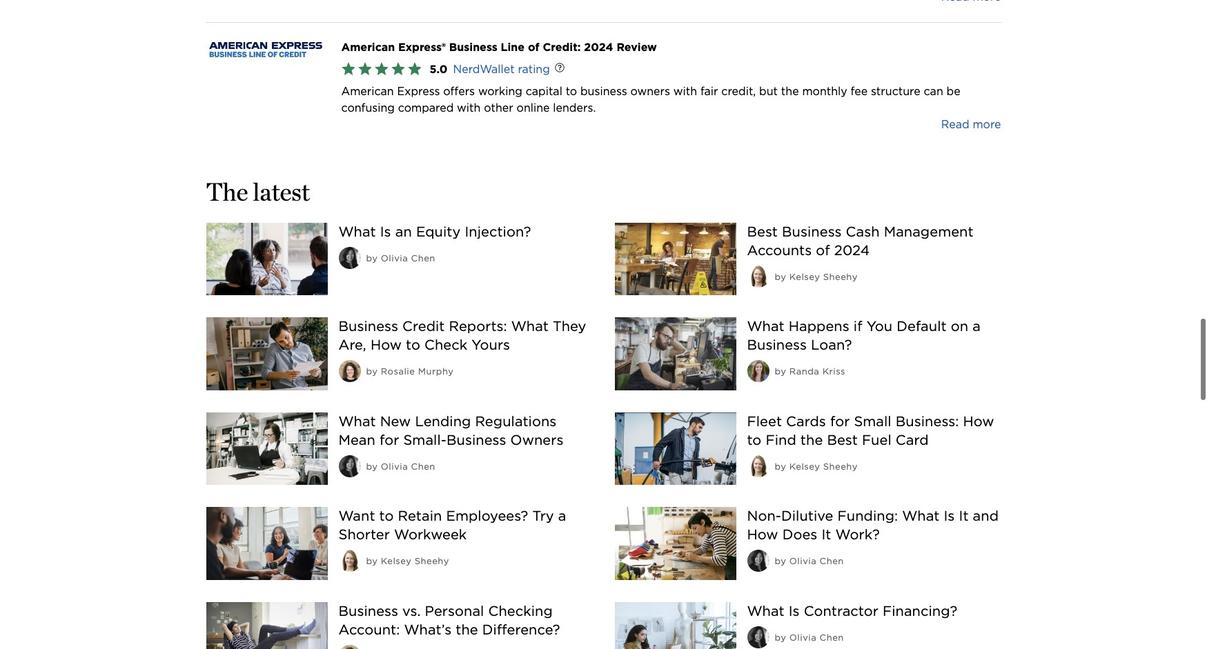 Task type: vqa. For each thing, say whether or not it's contained in the screenshot.


Task type: describe. For each thing, give the bounding box(es) containing it.
working
[[478, 85, 522, 98]]

by olivia chen for lending
[[366, 462, 435, 472]]

owners
[[631, 85, 670, 98]]

card
[[896, 432, 929, 449]]

mean
[[339, 432, 375, 449]]

to inside american express offers working capital to business owners with fair credit, but the monthly fee structure can be confusing compared with other online lenders. read more
[[566, 85, 577, 98]]

by rosalie murphy
[[366, 367, 454, 377]]

american express® business line of credit: 2024 review
[[341, 40, 657, 54]]

business credit reports: what they are, how to check yours
[[339, 318, 586, 354]]

kriss
[[823, 367, 846, 377]]

rosalie murphy's profile picture image
[[339, 360, 361, 383]]

what happens if you default on a business loan? link
[[747, 318, 981, 354]]

best business cash management accounts of 2024 link
[[747, 223, 974, 259]]

what's
[[404, 622, 452, 639]]

regulations
[[475, 413, 557, 430]]

american for american express® business line of credit: 2024 review
[[341, 40, 395, 54]]

fleet
[[747, 413, 782, 430]]

are,
[[339, 337, 366, 354]]

randa
[[790, 367, 820, 377]]

murphy
[[418, 367, 454, 377]]

what for what happens if you default on a business loan?
[[747, 318, 785, 335]]

employees?
[[446, 508, 528, 525]]

can
[[924, 85, 943, 98]]

online
[[517, 101, 550, 114]]

the inside business vs. personal checking account: what's the difference?
[[456, 622, 478, 639]]

business up nerdwallet
[[449, 40, 498, 54]]

best business cash management accounts of 2024
[[747, 223, 974, 259]]

credit
[[402, 318, 445, 335]]

owners
[[510, 432, 564, 449]]

kelsey for to
[[790, 462, 820, 472]]

to inside "fleet cards for small business: how to find the best fuel card"
[[747, 432, 762, 449]]

to inside the want to retain employees? try a shorter workweek
[[379, 508, 394, 525]]

what happens if you default on a business loan?
[[747, 318, 981, 354]]

for inside what new lending regulations mean for small-business owners
[[380, 432, 399, 449]]

by olivia chen for contractor
[[775, 633, 844, 643]]

business inside best business cash management accounts of 2024
[[782, 223, 842, 240]]

olivia chen link for lending
[[381, 462, 435, 472]]

by for what new lending regulations mean for small-business owners
[[366, 462, 378, 472]]

business:
[[896, 413, 959, 430]]

nerdwallet rating
[[453, 63, 550, 76]]

new
[[380, 413, 411, 430]]

reports:
[[449, 318, 507, 335]]

non-dilutive funding: what is it and how does it work?
[[747, 508, 999, 544]]

what for what is contractor financing?
[[747, 603, 785, 620]]

want to retain employees? try a shorter workweek
[[339, 508, 566, 544]]

olivia chen's profile picture image for what is contractor financing?
[[747, 627, 769, 649]]

credit:
[[543, 40, 581, 54]]

2024 for of
[[834, 242, 870, 259]]

non-
[[747, 508, 781, 525]]

what new lending regulations mean for small-business owners
[[339, 413, 564, 449]]

business vs. personal checking account: what's the difference?
[[339, 603, 560, 639]]

by kelsey sheehy for 2024
[[775, 272, 858, 282]]

chen for lending
[[411, 462, 435, 472]]

rating
[[518, 63, 550, 76]]

what is an equity injection? link
[[339, 223, 531, 240]]

1 vertical spatial with
[[457, 101, 481, 114]]

you
[[867, 318, 893, 335]]

read
[[941, 118, 970, 131]]

injection?
[[465, 223, 531, 240]]

shorter
[[339, 527, 390, 544]]

how inside "fleet cards for small business: how to find the best fuel card"
[[963, 413, 994, 430]]

cards
[[786, 413, 826, 430]]

by rosalie murphy image
[[339, 645, 361, 650]]

compared
[[398, 101, 454, 114]]

sheehy for retain
[[415, 557, 449, 567]]

personal
[[425, 603, 484, 620]]

and
[[973, 508, 999, 525]]

by for want to retain employees? try a shorter workweek
[[366, 557, 378, 567]]

credit,
[[722, 85, 756, 98]]

by for best business cash management accounts of 2024
[[775, 272, 787, 282]]

how inside business credit reports: what they are, how to check yours
[[371, 337, 402, 354]]

latest
[[253, 176, 310, 207]]

for inside "fleet cards for small business: how to find the best fuel card"
[[830, 413, 850, 430]]

cash
[[846, 223, 880, 240]]

how is this rating determined? image
[[544, 54, 575, 84]]

other
[[484, 101, 513, 114]]

business inside business vs. personal checking account: what's the difference?
[[339, 603, 398, 620]]

management
[[884, 223, 974, 240]]

equity
[[416, 223, 461, 240]]

chen for an
[[411, 253, 435, 263]]

non-dilutive funding: what is it and how does it work? link
[[747, 508, 999, 544]]

is inside non-dilutive funding: what is it and how does it work?
[[944, 508, 955, 525]]

what is contractor financing? link
[[747, 603, 958, 620]]

a inside what happens if you default on a business loan?
[[973, 318, 981, 335]]

express®
[[398, 40, 446, 54]]

but
[[759, 85, 778, 98]]

read more link
[[941, 116, 1001, 133]]

kelsey sheehy's profile picture image for best business cash management accounts of 2024
[[747, 266, 769, 288]]

rosalie murphy link
[[381, 367, 454, 377]]

want to retain employees? try a shorter workweek link
[[339, 508, 566, 544]]

sheehy for cash
[[823, 272, 858, 282]]

fee
[[851, 85, 868, 98]]

by kelsey sheehy for shorter
[[366, 557, 449, 567]]

nerdwallet
[[453, 63, 515, 76]]

an
[[395, 223, 412, 240]]

kelsey sheehy's profile picture image for want to retain employees? try a shorter workweek
[[339, 550, 361, 573]]

by for non-dilutive funding: what is it and how does it work?
[[775, 557, 787, 567]]

contractor
[[804, 603, 879, 620]]

default
[[897, 318, 947, 335]]

to inside business credit reports: what they are, how to check yours
[[406, 337, 420, 354]]

vs.
[[402, 603, 421, 620]]

fleet cards for small business: how to find the best fuel card
[[747, 413, 994, 449]]

the latest
[[206, 176, 310, 207]]

by randa kriss
[[775, 367, 846, 377]]

financing?
[[883, 603, 958, 620]]

check
[[425, 337, 467, 354]]

account:
[[339, 622, 400, 639]]



Task type: locate. For each thing, give the bounding box(es) containing it.
review
[[617, 40, 657, 54]]

funding:
[[838, 508, 898, 525]]

2 vertical spatial by kelsey sheehy
[[366, 557, 449, 567]]

1 vertical spatial best
[[827, 432, 858, 449]]

business down lending
[[447, 432, 506, 449]]

what for what new lending regulations mean for small-business owners
[[339, 413, 376, 430]]

american inside american express offers working capital to business owners with fair credit, but the monthly fee structure can be confusing compared with other online lenders. read more
[[341, 85, 394, 98]]

what for what is an equity injection?
[[339, 223, 376, 240]]

find
[[766, 432, 796, 449]]

kelsey down the find
[[790, 462, 820, 472]]

offers
[[443, 85, 475, 98]]

1 horizontal spatial a
[[973, 318, 981, 335]]

olivia for funding:
[[790, 557, 817, 567]]

0 vertical spatial with
[[674, 85, 697, 98]]

workweek
[[394, 527, 467, 544]]

best up accounts on the right top of the page
[[747, 223, 778, 240]]

0 vertical spatial is
[[380, 223, 391, 240]]

olivia chen's profile picture image
[[339, 247, 361, 269], [339, 455, 361, 478], [747, 550, 769, 573], [747, 627, 769, 649]]

of right accounts on the right top of the page
[[816, 242, 830, 259]]

the down personal
[[456, 622, 478, 639]]

by olivia chen for an
[[366, 253, 435, 263]]

olivia chen link for contractor
[[790, 633, 844, 643]]

1 horizontal spatial with
[[674, 85, 697, 98]]

happens
[[789, 318, 850, 335]]

0 horizontal spatial of
[[528, 40, 540, 54]]

1 vertical spatial it
[[822, 527, 831, 544]]

what
[[339, 223, 376, 240], [511, 318, 549, 335], [747, 318, 785, 335], [339, 413, 376, 430], [902, 508, 940, 525], [747, 603, 785, 620]]

2 vertical spatial sheehy
[[415, 557, 449, 567]]

kelsey down shorter
[[381, 557, 412, 567]]

1 vertical spatial sheehy
[[823, 462, 858, 472]]

chen for contractor
[[820, 633, 844, 643]]

to up shorter
[[379, 508, 394, 525]]

2 vertical spatial is
[[789, 603, 800, 620]]

1 vertical spatial how
[[963, 413, 994, 430]]

sheehy down "fleet cards for small business: how to find the best fuel card"
[[823, 462, 858, 472]]

of inside best business cash management accounts of 2024
[[816, 242, 830, 259]]

be
[[947, 85, 961, 98]]

yours
[[472, 337, 510, 354]]

they
[[553, 318, 586, 335]]

olivia for contractor
[[790, 633, 817, 643]]

0 horizontal spatial a
[[558, 508, 566, 525]]

kelsey for shorter
[[381, 557, 412, 567]]

by kelsey sheehy down the find
[[775, 462, 858, 472]]

2024 inside american express® business line of credit: 2024 review link
[[584, 40, 613, 54]]

kelsey sheehy link down cards
[[790, 462, 858, 472]]

business inside what happens if you default on a business loan?
[[747, 337, 807, 354]]

olivia down does
[[790, 557, 817, 567]]

0 horizontal spatial is
[[380, 223, 391, 240]]

for
[[830, 413, 850, 430], [380, 432, 399, 449]]

0 horizontal spatial for
[[380, 432, 399, 449]]

randa kriss link
[[790, 367, 846, 377]]

0 vertical spatial kelsey sheehy link
[[790, 272, 858, 282]]

sheehy down workweek
[[415, 557, 449, 567]]

0 horizontal spatial 2024
[[584, 40, 613, 54]]

by for what is an equity injection?
[[366, 253, 378, 263]]

american up love it image
[[341, 40, 395, 54]]

1 horizontal spatial the
[[781, 85, 799, 98]]

0 vertical spatial how
[[371, 337, 402, 354]]

2 vertical spatial kelsey sheehy link
[[381, 557, 449, 567]]

best inside "fleet cards for small business: how to find the best fuel card"
[[827, 432, 858, 449]]

dilutive
[[781, 508, 833, 525]]

of
[[528, 40, 540, 54], [816, 242, 830, 259]]

kelsey down accounts on the right top of the page
[[790, 272, 820, 282]]

for down new on the bottom left of page
[[380, 432, 399, 449]]

kelsey sheehy link for to
[[381, 557, 449, 567]]

1 horizontal spatial of
[[816, 242, 830, 259]]

olivia chen link for an
[[381, 253, 435, 263]]

1 vertical spatial is
[[944, 508, 955, 525]]

the
[[206, 176, 248, 207]]

the inside american express offers working capital to business owners with fair credit, but the monthly fee structure can be confusing compared with other online lenders. read more
[[781, 85, 799, 98]]

0 horizontal spatial best
[[747, 223, 778, 240]]

the right but
[[781, 85, 799, 98]]

1 vertical spatial the
[[801, 432, 823, 449]]

the inside "fleet cards for small business: how to find the best fuel card"
[[801, 432, 823, 449]]

with down the offers
[[457, 101, 481, 114]]

olivia chen's profile picture image for what is an equity injection?
[[339, 247, 361, 269]]

chen down contractor
[[820, 633, 844, 643]]

0 horizontal spatial how
[[371, 337, 402, 354]]

express
[[397, 85, 440, 98]]

best
[[747, 223, 778, 240], [827, 432, 858, 449]]

difference?
[[482, 622, 560, 639]]

2 horizontal spatial how
[[963, 413, 994, 430]]

0 vertical spatial 2024
[[584, 40, 613, 54]]

olivia down contractor
[[790, 633, 817, 643]]

2 horizontal spatial is
[[944, 508, 955, 525]]

0 vertical spatial it
[[959, 508, 969, 525]]

2 vertical spatial the
[[456, 622, 478, 639]]

rosalie
[[381, 367, 415, 377]]

1 vertical spatial american
[[341, 85, 394, 98]]

lending
[[415, 413, 471, 430]]

sheehy for for
[[823, 462, 858, 472]]

american express® business line of credit: 2024 review link
[[341, 39, 1001, 56]]

business up randa kriss's profile picture
[[747, 337, 807, 354]]

kelsey sheehy's profile picture image
[[747, 266, 769, 288], [747, 455, 769, 478], [339, 550, 361, 573]]

monthly
[[802, 85, 847, 98]]

how down non-
[[747, 527, 778, 544]]

what inside what new lending regulations mean for small-business owners
[[339, 413, 376, 430]]

by olivia chen for funding:
[[775, 557, 844, 567]]

love it image
[[341, 61, 424, 78]]

olivia down an on the left
[[381, 253, 408, 263]]

what inside what happens if you default on a business loan?
[[747, 318, 785, 335]]

olivia chen link down does
[[790, 557, 844, 567]]

2024 inside best business cash management accounts of 2024
[[834, 242, 870, 259]]

0 vertical spatial best
[[747, 223, 778, 240]]

1 horizontal spatial 2024
[[834, 242, 870, 259]]

fuel
[[862, 432, 892, 449]]

business up are,
[[339, 318, 398, 335]]

fair
[[701, 85, 718, 98]]

best inside best business cash management accounts of 2024
[[747, 223, 778, 240]]

olivia for lending
[[381, 462, 408, 472]]

fleet cards for small business: how to find the best fuel card link
[[747, 413, 994, 449]]

it right does
[[822, 527, 831, 544]]

by olivia chen
[[366, 253, 435, 263], [366, 462, 435, 472], [775, 557, 844, 567], [775, 633, 844, 643]]

1 horizontal spatial is
[[789, 603, 800, 620]]

olivia chen link down an on the left
[[381, 253, 435, 263]]

0 vertical spatial a
[[973, 318, 981, 335]]

2 vertical spatial kelsey
[[381, 557, 412, 567]]

business inside what new lending regulations mean for small-business owners
[[447, 432, 506, 449]]

a inside the want to retain employees? try a shorter workweek
[[558, 508, 566, 525]]

try
[[533, 508, 554, 525]]

0 horizontal spatial with
[[457, 101, 481, 114]]

by for fleet cards for small business: how to find the best fuel card
[[775, 462, 787, 472]]

what new lending regulations mean for small-business owners link
[[339, 413, 564, 449]]

lenders.
[[553, 101, 596, 114]]

0 vertical spatial of
[[528, 40, 540, 54]]

1 vertical spatial kelsey
[[790, 462, 820, 472]]

a
[[973, 318, 981, 335], [558, 508, 566, 525]]

for left small
[[830, 413, 850, 430]]

what inside business credit reports: what they are, how to check yours
[[511, 318, 549, 335]]

of right line
[[528, 40, 540, 54]]

with left fair
[[674, 85, 697, 98]]

0 vertical spatial kelsey sheehy's profile picture image
[[747, 266, 769, 288]]

olivia chen link for funding:
[[790, 557, 844, 567]]

is for financing?
[[789, 603, 800, 620]]

retain
[[398, 508, 442, 525]]

it
[[959, 508, 969, 525], [822, 527, 831, 544]]

2 vertical spatial how
[[747, 527, 778, 544]]

0 vertical spatial by kelsey sheehy
[[775, 272, 858, 282]]

does
[[783, 527, 818, 544]]

by olivia chen down does
[[775, 557, 844, 567]]

kelsey sheehy's profile picture image for fleet cards for small business: how to find the best fuel card
[[747, 455, 769, 478]]

is left contractor
[[789, 603, 800, 620]]

how up rosalie
[[371, 337, 402, 354]]

capital
[[526, 85, 562, 98]]

by olivia chen down small-
[[366, 462, 435, 472]]

business up accounts on the right top of the page
[[782, 223, 842, 240]]

1 horizontal spatial it
[[959, 508, 969, 525]]

1 vertical spatial by kelsey sheehy
[[775, 462, 858, 472]]

olivia for an
[[381, 253, 408, 263]]

randa kriss's profile picture image
[[747, 360, 769, 383]]

2024 right credit:
[[584, 40, 613, 54]]

to up 'lenders.' at the top left of page
[[566, 85, 577, 98]]

kelsey sheehy's profile picture image down shorter
[[339, 550, 361, 573]]

confusing
[[341, 101, 395, 114]]

line
[[501, 40, 525, 54]]

olivia chen's profile picture image for what new lending regulations mean for small-business owners
[[339, 455, 361, 478]]

what is contractor financing?
[[747, 603, 958, 620]]

1 vertical spatial kelsey sheehy link
[[790, 462, 858, 472]]

1 horizontal spatial how
[[747, 527, 778, 544]]

the down cards
[[801, 432, 823, 449]]

the
[[781, 85, 799, 98], [801, 432, 823, 449], [456, 622, 478, 639]]

is for equity
[[380, 223, 391, 240]]

sheehy
[[823, 272, 858, 282], [823, 462, 858, 472], [415, 557, 449, 567]]

chen for funding:
[[820, 557, 844, 567]]

a right try
[[558, 508, 566, 525]]

business inside business credit reports: what they are, how to check yours
[[339, 318, 398, 335]]

chen down what is an equity injection? link on the left
[[411, 253, 435, 263]]

chen down work?
[[820, 557, 844, 567]]

0 vertical spatial kelsey
[[790, 272, 820, 282]]

kelsey sheehy link for business
[[790, 272, 858, 282]]

what inside non-dilutive funding: what is it and how does it work?
[[902, 508, 940, 525]]

sheehy down best business cash management accounts of 2024
[[823, 272, 858, 282]]

by olivia chen down an on the left
[[366, 253, 435, 263]]

0 vertical spatial sheehy
[[823, 272, 858, 282]]

business vs. personal checking account: what's the difference? link
[[339, 603, 560, 639]]

american for american express offers working capital to business owners with fair credit, but the monthly fee structure can be confusing compared with other online lenders. read more
[[341, 85, 394, 98]]

to down fleet
[[747, 432, 762, 449]]

2 horizontal spatial the
[[801, 432, 823, 449]]

kelsey sheehy's profile picture image down accounts on the right top of the page
[[747, 266, 769, 288]]

a right on
[[973, 318, 981, 335]]

2024 for credit:
[[584, 40, 613, 54]]

olivia
[[381, 253, 408, 263], [381, 462, 408, 472], [790, 557, 817, 567], [790, 633, 817, 643]]

olivia chen link down contractor
[[790, 633, 844, 643]]

business up account:
[[339, 603, 398, 620]]

0 vertical spatial american
[[341, 40, 395, 54]]

5.0
[[430, 63, 448, 76]]

to down credit
[[406, 337, 420, 354]]

if
[[854, 318, 863, 335]]

accounts
[[747, 242, 812, 259]]

on
[[951, 318, 969, 335]]

by for what happens if you default on a business loan?
[[775, 367, 787, 377]]

is
[[380, 223, 391, 240], [944, 508, 955, 525], [789, 603, 800, 620]]

business
[[581, 85, 627, 98]]

is left 'and'
[[944, 508, 955, 525]]

is left an on the left
[[380, 223, 391, 240]]

kelsey sheehy's profile picture image down the find
[[747, 455, 769, 478]]

kelsey sheehy link down workweek
[[381, 557, 449, 567]]

kelsey sheehy link up happens
[[790, 272, 858, 282]]

it left 'and'
[[959, 508, 969, 525]]

0 vertical spatial for
[[830, 413, 850, 430]]

nerdwallet rating link
[[453, 63, 550, 76]]

2024
[[584, 40, 613, 54], [834, 242, 870, 259]]

chen down small-
[[411, 462, 435, 472]]

by kelsey sheehy
[[775, 272, 858, 282], [775, 462, 858, 472], [366, 557, 449, 567]]

by kelsey sheehy down accounts on the right top of the page
[[775, 272, 858, 282]]

chen
[[411, 253, 435, 263], [411, 462, 435, 472], [820, 557, 844, 567], [820, 633, 844, 643]]

0 vertical spatial the
[[781, 85, 799, 98]]

1 vertical spatial a
[[558, 508, 566, 525]]

kelsey for 2024
[[790, 272, 820, 282]]

2 american from the top
[[341, 85, 394, 98]]

how right business:
[[963, 413, 994, 430]]

by for business credit reports: what they are, how to check yours
[[366, 367, 378, 377]]

by olivia chen down contractor
[[775, 633, 844, 643]]

olivia chen link down small-
[[381, 462, 435, 472]]

structure
[[871, 85, 921, 98]]

american express offers working capital to business owners with fair credit, but the monthly fee structure can be confusing compared with other online lenders. read more
[[341, 85, 1001, 131]]

kelsey
[[790, 272, 820, 282], [790, 462, 820, 472], [381, 557, 412, 567]]

by kelsey sheehy for to
[[775, 462, 858, 472]]

with
[[674, 85, 697, 98], [457, 101, 481, 114]]

business
[[449, 40, 498, 54], [782, 223, 842, 240], [339, 318, 398, 335], [747, 337, 807, 354], [447, 432, 506, 449], [339, 603, 398, 620]]

how inside non-dilutive funding: what is it and how does it work?
[[747, 527, 778, 544]]

0 horizontal spatial the
[[456, 622, 478, 639]]

1 american from the top
[[341, 40, 395, 54]]

best left the fuel
[[827, 432, 858, 449]]

1 horizontal spatial for
[[830, 413, 850, 430]]

1 vertical spatial of
[[816, 242, 830, 259]]

by for what is contractor financing?
[[775, 633, 787, 643]]

0 horizontal spatial it
[[822, 527, 831, 544]]

1 horizontal spatial best
[[827, 432, 858, 449]]

2024 down cash
[[834, 242, 870, 259]]

olivia chen's profile picture image for non-dilutive funding: what is it and how does it work?
[[747, 550, 769, 573]]

work?
[[836, 527, 880, 544]]

by kelsey sheehy down workweek
[[366, 557, 449, 567]]

business credit reports: what they are, how to check yours link
[[339, 318, 586, 354]]

what is an equity injection?
[[339, 223, 531, 240]]

kelsey sheehy link for cards
[[790, 462, 858, 472]]

2 vertical spatial kelsey sheehy's profile picture image
[[339, 550, 361, 573]]

1 vertical spatial kelsey sheehy's profile picture image
[[747, 455, 769, 478]]

checking
[[488, 603, 553, 620]]

1 vertical spatial 2024
[[834, 242, 870, 259]]

loan?
[[811, 337, 852, 354]]

more
[[973, 118, 1001, 131]]

1 vertical spatial for
[[380, 432, 399, 449]]

american
[[341, 40, 395, 54], [341, 85, 394, 98]]

olivia down small-
[[381, 462, 408, 472]]

american up confusing
[[341, 85, 394, 98]]



